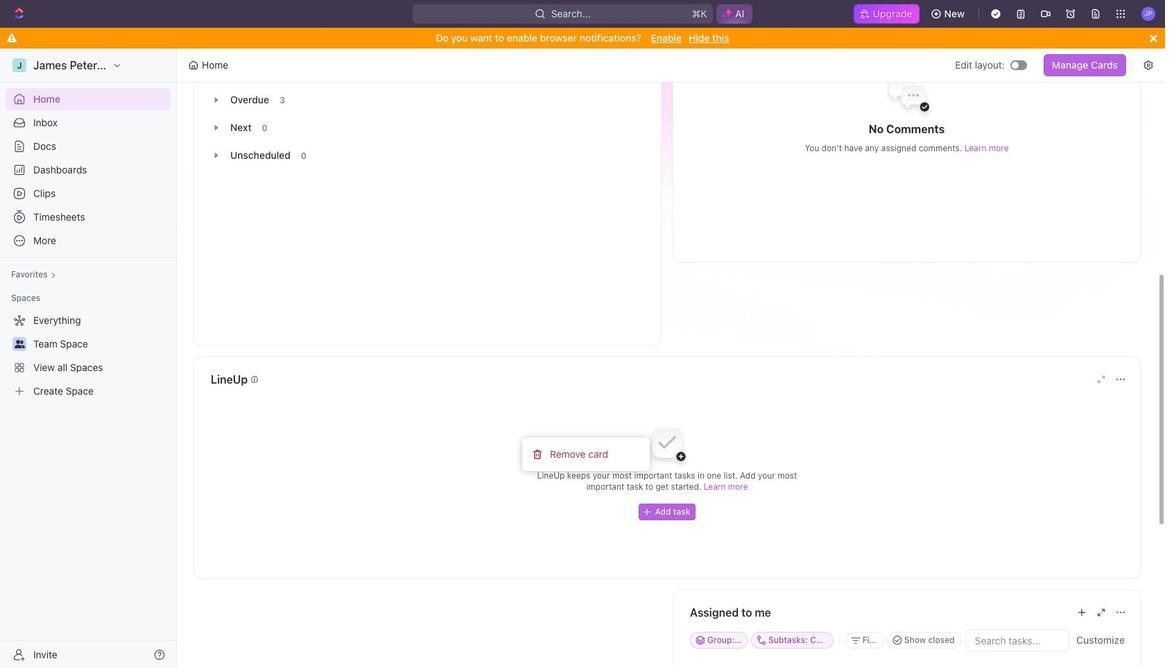Task type: vqa. For each thing, say whether or not it's contained in the screenshot.
bottommost is
no



Task type: describe. For each thing, give the bounding box(es) containing it.
Search tasks... text field
[[967, 630, 1070, 651]]



Task type: locate. For each thing, give the bounding box(es) containing it.
sidebar navigation
[[0, 49, 177, 668]]

tree
[[6, 309, 171, 402]]

tree inside sidebar navigation
[[6, 309, 171, 402]]



